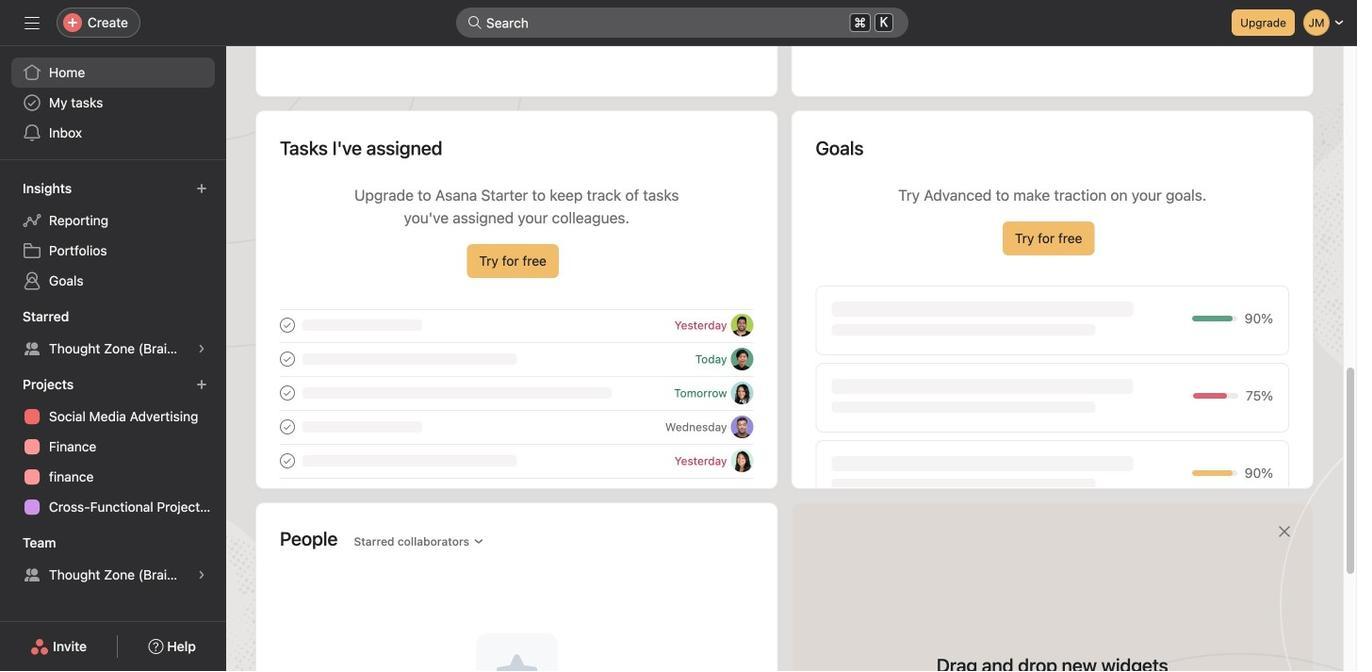 Task type: locate. For each thing, give the bounding box(es) containing it.
0 vertical spatial see details, thought zone (brainstorm space) image
[[196, 343, 207, 355]]

prominent image
[[468, 15, 483, 30]]

new project or portfolio image
[[196, 379, 207, 390]]

teams element
[[0, 526, 226, 594]]

Search tasks, projects, and more text field
[[456, 8, 909, 38]]

1 see details, thought zone (brainstorm space) image from the top
[[196, 343, 207, 355]]

1 vertical spatial see details, thought zone (brainstorm space) image
[[196, 569, 207, 581]]

see details, thought zone (brainstorm space) image
[[196, 343, 207, 355], [196, 569, 207, 581]]

insights element
[[0, 172, 226, 300]]

2 see details, thought zone (brainstorm space) image from the top
[[196, 569, 207, 581]]

see details, thought zone (brainstorm space) image inside starred element
[[196, 343, 207, 355]]

starred element
[[0, 300, 226, 368]]

see details, thought zone (brainstorm space) image inside teams element
[[196, 569, 207, 581]]

hide sidebar image
[[25, 15, 40, 30]]

None field
[[456, 8, 909, 38]]

projects element
[[0, 368, 226, 526]]

see details, thought zone (brainstorm space) image for starred element
[[196, 343, 207, 355]]



Task type: describe. For each thing, give the bounding box(es) containing it.
dismiss image
[[1278, 524, 1293, 539]]

global element
[[0, 46, 226, 159]]

see details, thought zone (brainstorm space) image for teams element
[[196, 569, 207, 581]]

new insights image
[[196, 183, 207, 194]]



Task type: vqa. For each thing, say whether or not it's contained in the screenshot.
topmost 'project'
no



